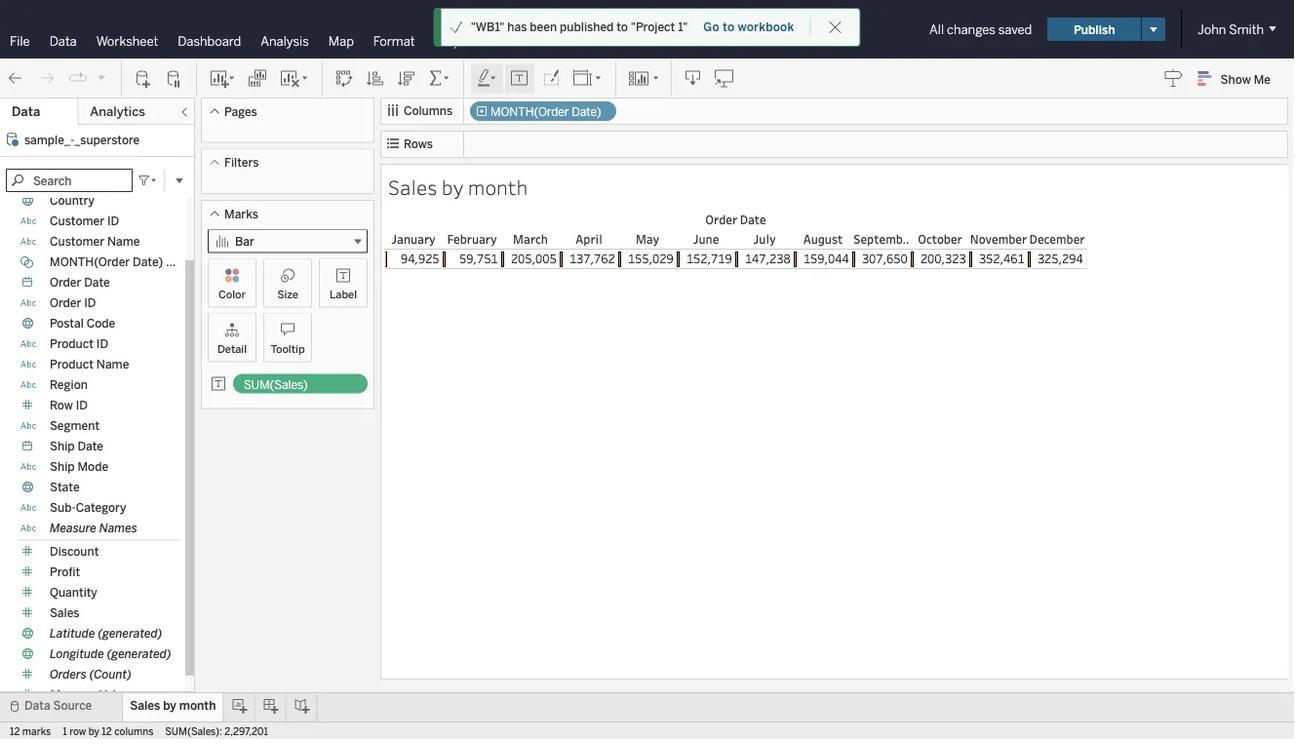 Task type: describe. For each thing, give the bounding box(es) containing it.
0 vertical spatial date
[[740, 212, 767, 228]]

marks
[[22, 726, 51, 738]]

segment
[[50, 419, 100, 433]]

"wb1"
[[471, 20, 505, 34]]

has
[[508, 20, 527, 34]]

code
[[87, 317, 115, 331]]

id for order id
[[84, 296, 96, 310]]

publish button
[[1048, 18, 1142, 41]]

orders
[[50, 668, 87, 682]]

analysis
[[261, 33, 309, 49]]

region
[[50, 378, 88, 392]]

data guide image
[[1165, 68, 1184, 88]]

color
[[219, 288, 246, 301]]

January, Month of Order Date. Press Space to toggle selection. Press Escape to go back to the left margin. Use arrow keys to navigate headers text field
[[384, 229, 443, 249]]

_superstore
[[74, 133, 140, 147]]

profit
[[50, 566, 80, 580]]

date) for month(order date)
[[572, 105, 602, 119]]

all
[[930, 21, 945, 37]]

source
[[53, 699, 92, 713]]

name for product name
[[96, 358, 129, 372]]

values
[[99, 688, 134, 703]]

ship for ship mode
[[50, 460, 75, 474]]

marks
[[224, 207, 259, 221]]

tooltip
[[271, 343, 305, 356]]

analytics
[[90, 104, 145, 120]]

Search text field
[[6, 169, 133, 192]]

latitude
[[50, 627, 95, 641]]

john smith
[[1199, 21, 1265, 37]]

format
[[374, 33, 415, 49]]

saved
[[999, 21, 1033, 37]]

name for customer name
[[107, 235, 140, 249]]

2,297,201
[[225, 726, 268, 738]]

me
[[1255, 72, 1272, 86]]

new worksheet image
[[209, 69, 236, 88]]

ship mode
[[50, 460, 108, 474]]

columns
[[404, 104, 453, 118]]

columns
[[114, 726, 154, 738]]

format workbook image
[[542, 69, 561, 88]]

1 vertical spatial order
[[50, 276, 81, 290]]

measure values
[[50, 688, 134, 703]]

customer for customer name
[[50, 235, 104, 249]]

customer for customer id
[[50, 214, 104, 228]]

1 vertical spatial month
[[179, 699, 216, 713]]

size
[[277, 288, 298, 301]]

sub-category
[[50, 501, 126, 515]]

order id
[[50, 296, 96, 310]]

duplicate image
[[248, 69, 267, 88]]

show me button
[[1190, 63, 1289, 94]]

id for customer id
[[107, 214, 119, 228]]

(count)
[[89, 668, 132, 682]]

0 horizontal spatial by
[[89, 726, 99, 738]]

0 horizontal spatial replay animation image
[[68, 69, 88, 88]]

bar
[[235, 234, 255, 249]]

totals image
[[428, 69, 452, 88]]

help
[[435, 33, 462, 49]]

label
[[330, 288, 357, 301]]

sorted ascending by sum of sales within order date month image
[[366, 69, 385, 88]]

2 to from the left
[[723, 20, 735, 34]]

dashboard
[[178, 33, 241, 49]]

worksheet
[[96, 33, 158, 49]]

draft
[[625, 22, 652, 36]]

longitude (generated)
[[50, 647, 171, 662]]

0 vertical spatial month
[[468, 174, 528, 201]]

product for product name
[[50, 358, 94, 372]]

open and edit this workbook in tableau desktop image
[[715, 69, 735, 88]]

row
[[50, 399, 73, 413]]

pause auto updates image
[[165, 69, 184, 88]]

collapse image
[[179, 106, 190, 118]]

filters
[[224, 156, 259, 170]]

fit image
[[573, 69, 604, 88]]

sample_-
[[24, 133, 74, 147]]

all changes saved
[[930, 21, 1033, 37]]

undo image
[[6, 69, 25, 88]]

success image
[[450, 20, 463, 34]]

0 vertical spatial data
[[49, 33, 77, 49]]

john
[[1199, 21, 1227, 37]]

changes
[[948, 21, 996, 37]]

month(order date) set
[[50, 255, 185, 269]]

postal
[[50, 317, 84, 331]]

1 vertical spatial data
[[12, 104, 40, 120]]

12 marks
[[10, 726, 51, 738]]

measure for measure values
[[50, 688, 96, 703]]

1 row by 12 columns
[[63, 726, 154, 738]]

1"
[[678, 20, 688, 34]]

detail
[[218, 343, 247, 356]]

go to workbook
[[704, 20, 795, 34]]

1 vertical spatial sales by month
[[130, 699, 216, 713]]

discount
[[50, 545, 99, 559]]

row id
[[50, 399, 88, 413]]

customer id
[[50, 214, 119, 228]]

publish
[[1075, 22, 1116, 36]]

1
[[63, 726, 67, 738]]

go
[[704, 20, 720, 34]]

0 horizontal spatial sales
[[50, 607, 80, 621]]

month(order for month(order date)
[[491, 105, 570, 119]]

July, Month of Order Date. Press Space to toggle selection. Press Escape to go back to the left margin. Use arrow keys to navigate headers text field
[[736, 229, 794, 249]]

0 vertical spatial order date
[[706, 212, 767, 228]]

show/hide cards image
[[628, 69, 660, 88]]

February, Month of Order Date. Press Space to toggle selection. Press Escape to go back to the left margin. Use arrow keys to navigate headers text field
[[443, 229, 502, 249]]

sub-
[[50, 501, 76, 515]]

March, Month of Order Date. Press Space to toggle selection. Press Escape to go back to the left margin. Use arrow keys to navigate headers text field
[[502, 229, 560, 249]]

swap rows and columns image
[[335, 69, 354, 88]]

August, Month of Order Date. Press Space to toggle selection. Press Escape to go back to the left margin. Use arrow keys to navigate headers text field
[[794, 229, 853, 249]]



Task type: vqa. For each thing, say whether or not it's contained in the screenshot.
WB1
yes



Task type: locate. For each thing, give the bounding box(es) containing it.
0 horizontal spatial month(order
[[50, 255, 130, 269]]

0 horizontal spatial month
[[179, 699, 216, 713]]

June, Month of Order Date. Press Space to toggle selection. Press Escape to go back to the left margin. Use arrow keys to navigate headers text field
[[677, 229, 736, 249]]

month(order date)
[[491, 105, 602, 119]]

order up june, month of order date. press space to toggle selection. press escape to go back to the left margin. use arrow keys to navigate headers text box
[[706, 212, 738, 228]]

data up marks
[[24, 699, 50, 713]]

1 horizontal spatial month
[[468, 174, 528, 201]]

data
[[49, 33, 77, 49], [12, 104, 40, 120], [24, 699, 50, 713]]

product id
[[50, 337, 108, 351]]

marks. press enter to open the view data window.. use arrow keys to navigate data visualization elements. image
[[384, 249, 1088, 269]]

sorted descending by sum of sales within order date month image
[[397, 69, 417, 88]]

date)
[[572, 105, 602, 119], [133, 255, 163, 269]]

workbook
[[738, 20, 795, 34]]

name
[[107, 235, 140, 249], [96, 358, 129, 372]]

customer down customer id
[[50, 235, 104, 249]]

orders (count)
[[50, 668, 132, 682]]

1 vertical spatial month(order
[[50, 255, 130, 269]]

0 horizontal spatial to
[[617, 20, 628, 34]]

set
[[166, 255, 185, 269]]

id up the postal code
[[84, 296, 96, 310]]

1 vertical spatial ship
[[50, 460, 75, 474]]

name up month(order date) set
[[107, 235, 140, 249]]

customer name
[[50, 235, 140, 249]]

2 ship from the top
[[50, 460, 75, 474]]

(generated) up longitude (generated)
[[98, 627, 162, 641]]

ship for ship date
[[50, 440, 75, 454]]

month(order down 'hide mark labels' "image"
[[491, 105, 570, 119]]

product down postal
[[50, 337, 94, 351]]

ship up state
[[50, 460, 75, 474]]

replay animation image
[[68, 69, 88, 88], [96, 71, 107, 83]]

sales up the latitude
[[50, 607, 80, 621]]

1 vertical spatial date
[[84, 276, 110, 290]]

May, Month of Order Date. Press Space to toggle selection. Press Escape to go back to the left margin. Use arrow keys to navigate headers text field
[[619, 229, 677, 249]]

1 measure from the top
[[50, 522, 96, 536]]

by up sum(sales):
[[163, 699, 176, 713]]

1 horizontal spatial month(order
[[491, 105, 570, 119]]

1 vertical spatial (generated)
[[107, 647, 171, 662]]

1 horizontal spatial to
[[723, 20, 735, 34]]

sales by month up february, month of order date. press space to toggle selection. press escape to go back to the left margin. use arrow keys to navigate headers text field
[[388, 174, 528, 201]]

month up sum(sales):
[[179, 699, 216, 713]]

0 vertical spatial name
[[107, 235, 140, 249]]

1 vertical spatial order date
[[50, 276, 110, 290]]

order date up july, month of order date. press space to toggle selection. press escape to go back to the left margin. use arrow keys to navigate headers text box
[[706, 212, 767, 228]]

12
[[10, 726, 20, 738], [102, 726, 112, 738]]

order
[[706, 212, 738, 228], [50, 276, 81, 290], [50, 296, 81, 310]]

to right the go
[[723, 20, 735, 34]]

(generated) up (count)
[[107, 647, 171, 662]]

12 left columns
[[102, 726, 112, 738]]

1 horizontal spatial 12
[[102, 726, 112, 738]]

0 vertical spatial sales
[[388, 174, 438, 201]]

"project
[[631, 20, 676, 34]]

order up postal
[[50, 296, 81, 310]]

to
[[617, 20, 628, 34], [723, 20, 735, 34]]

date up mode
[[78, 440, 103, 454]]

month
[[468, 174, 528, 201], [179, 699, 216, 713]]

0 horizontal spatial sales by month
[[130, 699, 216, 713]]

(generated) for longitude (generated)
[[107, 647, 171, 662]]

go to workbook link
[[703, 19, 796, 35]]

show
[[1221, 72, 1252, 86]]

1 vertical spatial by
[[163, 699, 176, 713]]

product
[[50, 337, 94, 351], [50, 358, 94, 372]]

1 horizontal spatial replay animation image
[[96, 71, 107, 83]]

id for product id
[[96, 337, 108, 351]]

been
[[530, 20, 557, 34]]

to inside alert
[[617, 20, 628, 34]]

measure down orders on the bottom left of the page
[[50, 688, 96, 703]]

0 vertical spatial ship
[[50, 440, 75, 454]]

sum(sales)
[[244, 378, 308, 392]]

ship date
[[50, 440, 103, 454]]

customer
[[50, 214, 104, 228], [50, 235, 104, 249]]

2 measure from the top
[[50, 688, 96, 703]]

data down the undo image
[[12, 104, 40, 120]]

id down code
[[96, 337, 108, 351]]

1 horizontal spatial by
[[163, 699, 176, 713]]

state
[[50, 481, 80, 495]]

0 horizontal spatial 12
[[10, 726, 20, 738]]

sales up columns
[[130, 699, 160, 713]]

country
[[50, 194, 95, 208]]

date down month(order date) set
[[84, 276, 110, 290]]

category
[[76, 501, 126, 515]]

wb1
[[669, 20, 701, 39]]

bar button
[[208, 230, 368, 253]]

April, Month of Order Date. Press Space to toggle selection. Press Escape to go back to the left margin. Use arrow keys to navigate headers text field
[[560, 229, 619, 249]]

measure down sub-
[[50, 522, 96, 536]]

customer down country
[[50, 214, 104, 228]]

date) down the fit image at the left
[[572, 105, 602, 119]]

by up february, month of order date. press space to toggle selection. press escape to go back to the left margin. use arrow keys to navigate headers text field
[[442, 174, 464, 201]]

1 customer from the top
[[50, 214, 104, 228]]

month up february, month of order date. press space to toggle selection. press escape to go back to the left margin. use arrow keys to navigate headers text field
[[468, 174, 528, 201]]

id
[[107, 214, 119, 228], [84, 296, 96, 310], [96, 337, 108, 351], [76, 399, 88, 413]]

longitude
[[50, 647, 104, 662]]

sample_-_superstore
[[24, 133, 140, 147]]

order date
[[706, 212, 767, 228], [50, 276, 110, 290]]

by right row
[[89, 726, 99, 738]]

measure names
[[50, 522, 137, 536]]

0 vertical spatial product
[[50, 337, 94, 351]]

quantity
[[50, 586, 97, 600]]

smith
[[1230, 21, 1265, 37]]

0 vertical spatial by
[[442, 174, 464, 201]]

0 vertical spatial (generated)
[[98, 627, 162, 641]]

1 product from the top
[[50, 337, 94, 351]]

product up region
[[50, 358, 94, 372]]

0 horizontal spatial order date
[[50, 276, 110, 290]]

0 vertical spatial order
[[706, 212, 738, 228]]

1 to from the left
[[617, 20, 628, 34]]

December, Month of Order Date. Press Space to toggle selection. Press Escape to go back to the left margin. Use arrow keys to navigate headers text field
[[1029, 229, 1087, 249]]

1 ship from the top
[[50, 440, 75, 454]]

0 vertical spatial date)
[[572, 105, 602, 119]]

0 vertical spatial sales by month
[[388, 174, 528, 201]]

rows
[[404, 137, 433, 151]]

measure for measure names
[[50, 522, 96, 536]]

id for row id
[[76, 399, 88, 413]]

2 product from the top
[[50, 358, 94, 372]]

2 vertical spatial by
[[89, 726, 99, 738]]

12 left marks
[[10, 726, 20, 738]]

date) left set
[[133, 255, 163, 269]]

2 vertical spatial order
[[50, 296, 81, 310]]

mode
[[78, 460, 108, 474]]

order up order id
[[50, 276, 81, 290]]

sales by month up sum(sales):
[[130, 699, 216, 713]]

0 vertical spatial month(order
[[491, 105, 570, 119]]

date) for month(order date) set
[[133, 255, 163, 269]]

highlight image
[[476, 69, 499, 88]]

2 horizontal spatial sales
[[388, 174, 438, 201]]

month(order down customer name
[[50, 255, 130, 269]]

1 vertical spatial name
[[96, 358, 129, 372]]

to left "project
[[617, 20, 628, 34]]

download image
[[684, 69, 704, 88]]

month(order for month(order date) set
[[50, 255, 130, 269]]

2 12 from the left
[[102, 726, 112, 738]]

1 12 from the left
[[10, 726, 20, 738]]

latitude (generated)
[[50, 627, 162, 641]]

1 vertical spatial product
[[50, 358, 94, 372]]

2 horizontal spatial by
[[442, 174, 464, 201]]

2 vertical spatial date
[[78, 440, 103, 454]]

0 horizontal spatial date)
[[133, 255, 163, 269]]

show me
[[1221, 72, 1272, 86]]

0 vertical spatial measure
[[50, 522, 96, 536]]

data source
[[24, 699, 92, 713]]

new data source image
[[134, 69, 153, 88]]

published
[[560, 20, 614, 34]]

replay animation image right redo image
[[68, 69, 88, 88]]

sum(sales):
[[165, 726, 222, 738]]

2 customer from the top
[[50, 235, 104, 249]]

September, Month of Order Date. Press Space to toggle selection. Press Escape to go back to the left margin. Use arrow keys to navigate headers text field
[[853, 229, 911, 249]]

map
[[329, 33, 354, 49]]

by
[[442, 174, 464, 201], [163, 699, 176, 713], [89, 726, 99, 738]]

1 vertical spatial date)
[[133, 255, 163, 269]]

product for product id
[[50, 337, 94, 351]]

null label image
[[211, 376, 226, 392]]

(generated) for latitude (generated)
[[98, 627, 162, 641]]

data up redo image
[[49, 33, 77, 49]]

1 vertical spatial measure
[[50, 688, 96, 703]]

1 horizontal spatial sales by month
[[388, 174, 528, 201]]

date up july, month of order date. press space to toggle selection. press escape to go back to the left margin. use arrow keys to navigate headers text box
[[740, 212, 767, 228]]

October, Month of Order Date. Press Space to toggle selection. Press Escape to go back to the left margin. Use arrow keys to navigate headers text field
[[911, 229, 970, 249]]

0 vertical spatial customer
[[50, 214, 104, 228]]

name down product id
[[96, 358, 129, 372]]

2 vertical spatial sales
[[130, 699, 160, 713]]

1 horizontal spatial sales
[[130, 699, 160, 713]]

replay animation image up the analytics at the left of page
[[96, 71, 107, 83]]

"wb1" has been published to "project 1" alert
[[471, 19, 688, 36]]

date
[[740, 212, 767, 228], [84, 276, 110, 290], [78, 440, 103, 454]]

hide mark labels image
[[510, 69, 530, 88]]

clear sheet image
[[279, 69, 310, 88]]

postal code
[[50, 317, 115, 331]]

2 vertical spatial data
[[24, 699, 50, 713]]

order date up order id
[[50, 276, 110, 290]]

1 horizontal spatial order date
[[706, 212, 767, 228]]

id up customer name
[[107, 214, 119, 228]]

measure
[[50, 522, 96, 536], [50, 688, 96, 703]]

sales down rows
[[388, 174, 438, 201]]

redo image
[[37, 69, 57, 88]]

"wb1" has been published to "project 1"
[[471, 20, 688, 34]]

id right row
[[76, 399, 88, 413]]

names
[[99, 522, 137, 536]]

pages
[[224, 104, 257, 119]]

row
[[69, 726, 86, 738]]

file
[[10, 33, 30, 49]]

sum(sales): 2,297,201
[[165, 726, 268, 738]]

product name
[[50, 358, 129, 372]]

ship down segment
[[50, 440, 75, 454]]

November, Month of Order Date. Press Space to toggle selection. Press Escape to go back to the left margin. Use arrow keys to navigate headers text field
[[970, 229, 1029, 249]]

1 vertical spatial sales
[[50, 607, 80, 621]]

sales by month
[[388, 174, 528, 201], [130, 699, 216, 713]]

1 vertical spatial customer
[[50, 235, 104, 249]]

1 horizontal spatial date)
[[572, 105, 602, 119]]



